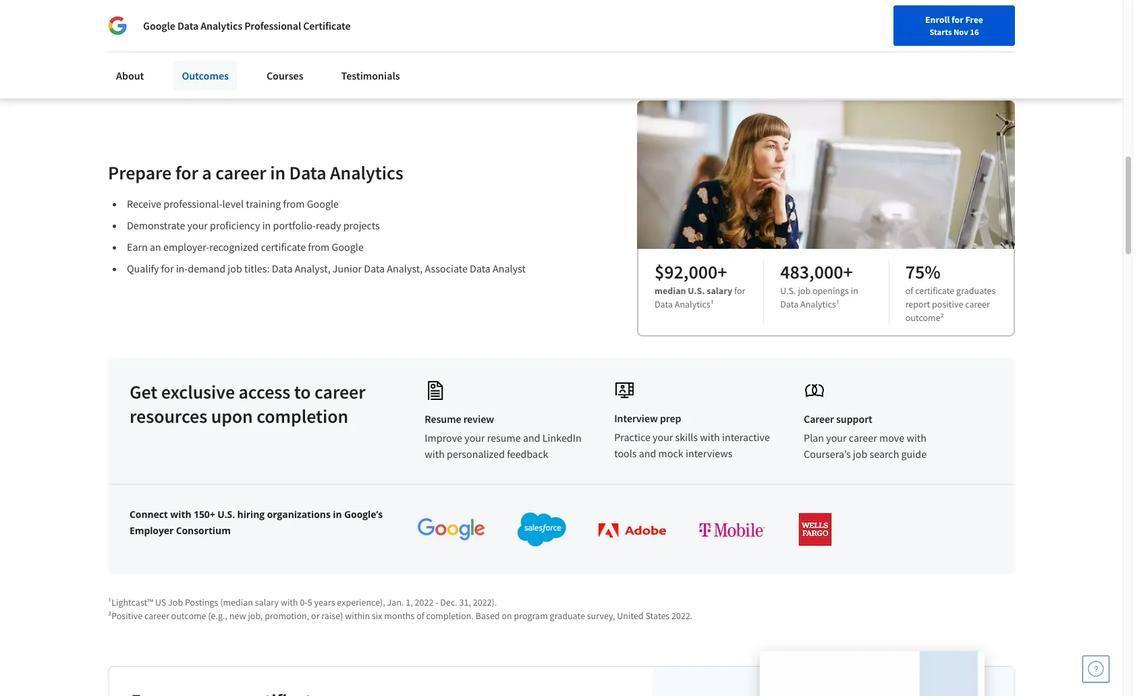 Task type: vqa. For each thing, say whether or not it's contained in the screenshot.
the top The From
yes



Task type: describe. For each thing, give the bounding box(es) containing it.
associate
[[425, 262, 468, 275]]

titles:
[[244, 262, 270, 275]]

with inside the "resume review improve your resume and linkedin with personalized feedback"
[[425, 448, 445, 461]]

your down professional-
[[187, 219, 208, 232]]

learn more about coursera for business link
[[130, 20, 317, 34]]

salesforce partner logo image
[[518, 513, 566, 547]]

survey,
[[587, 610, 615, 622]]

your for career support plan your career move with coursera's job search guide
[[827, 431, 847, 445]]

16
[[970, 26, 979, 37]]

employer
[[130, 525, 174, 537]]

median
[[655, 285, 686, 297]]

courses link
[[259, 61, 312, 90]]

ready
[[316, 219, 341, 232]]

0 vertical spatial google
[[143, 19, 175, 32]]

0 vertical spatial certificate
[[261, 240, 306, 254]]

practice
[[615, 431, 651, 444]]

to
[[294, 380, 311, 404]]

0 horizontal spatial job
[[228, 262, 242, 275]]

analytics inside '483,000 + u.s. job openings in data analytics'
[[801, 298, 837, 311]]

learn
[[130, 20, 157, 34]]

with inside connect with 150+ u.s. hiring organizations in google's employer consortium
[[170, 508, 191, 521]]

interviews
[[686, 447, 733, 460]]

of inside ¹lightcast™ us job postings (median salary with 0-5 years experience), jan. 1, 2022 - dec. 31, 2022). ²positive career outcome (e.g., new job, promotion, or raise) within six months of completion. based on program graduate survey, united states 2022.
[[417, 610, 425, 622]]

show notifications image
[[941, 17, 957, 33]]

your for interview prep practice your skills with interactive tools and mock interviews
[[653, 431, 673, 444]]

salary inside $92,000 + median u.s. salary
[[707, 285, 733, 297]]

resume
[[487, 431, 521, 445]]

job inside 'career support plan your career move with coursera's job search guide'
[[853, 448, 868, 461]]

improve
[[425, 431, 463, 445]]

demand
[[188, 262, 226, 275]]

career
[[804, 412, 834, 426]]

job inside '483,000 + u.s. job openings in data analytics'
[[798, 285, 811, 297]]

483,000 + u.s. job openings in data analytics
[[781, 260, 859, 311]]

google partner logo image
[[418, 518, 485, 541]]

interview
[[615, 412, 658, 425]]

2022).
[[473, 597, 497, 609]]

salary inside ¹lightcast™ us job postings (median salary with 0-5 years experience), jan. 1, 2022 - dec. 31, 2022). ²positive career outcome (e.g., new job, promotion, or raise) within six months of completion. based on program graduate survey, united states 2022.
[[255, 597, 279, 609]]

u.s. inside '483,000 + u.s. job openings in data analytics'
[[781, 285, 796, 297]]

and inside the "resume review improve your resume and linkedin with personalized feedback"
[[523, 431, 541, 445]]

skills
[[676, 431, 698, 444]]

career inside 'career support plan your career move with coursera's job search guide'
[[849, 431, 878, 445]]

data inside for data analytics
[[655, 298, 673, 311]]

support
[[837, 412, 873, 426]]

recognized
[[209, 240, 259, 254]]

qualify for in-demand job titles: data analyst, junior data analyst, associate data analyst
[[127, 262, 526, 275]]

junior
[[333, 262, 362, 275]]

qualify
[[127, 262, 159, 275]]

job,
[[248, 610, 263, 622]]

search
[[870, 448, 900, 461]]

earn an employer-recognized certificate from google
[[127, 240, 364, 254]]

earn
[[127, 240, 148, 254]]

data inside '483,000 + u.s. job openings in data analytics'
[[781, 298, 799, 311]]

on
[[502, 610, 512, 622]]

receive professional-level training from google
[[127, 197, 339, 211]]

receive
[[127, 197, 161, 211]]

hiring
[[237, 508, 265, 521]]

portfolio-
[[273, 219, 316, 232]]

employer-
[[163, 240, 209, 254]]

for for career
[[175, 161, 198, 185]]

in-
[[176, 262, 188, 275]]

a
[[202, 161, 212, 185]]

resume
[[425, 412, 462, 426]]

experience),
[[337, 597, 385, 609]]

with inside ¹lightcast™ us job postings (median salary with 0-5 years experience), jan. 1, 2022 - dec. 31, 2022). ²positive career outcome (e.g., new job, promotion, or raise) within six months of completion. based on program graduate survey, united states 2022.
[[281, 597, 298, 609]]

coursera
[[216, 20, 258, 34]]

jan.
[[387, 597, 404, 609]]

0 horizontal spatial from
[[283, 197, 305, 211]]

1 analyst, from the left
[[295, 262, 331, 275]]

or
[[311, 610, 320, 622]]

within
[[345, 610, 370, 622]]

connect with 150+ u.s. hiring organizations in google's employer consortium
[[130, 508, 383, 537]]

positive
[[932, 298, 964, 311]]

outcomes
[[182, 69, 229, 82]]

us
[[155, 597, 166, 609]]

training
[[246, 197, 281, 211]]

organizations
[[267, 508, 331, 521]]

graduates
[[957, 285, 996, 297]]

get
[[130, 380, 158, 404]]

connect
[[130, 508, 168, 521]]

move
[[880, 431, 905, 445]]

career inside 75% of certificate graduates report positive career outcome
[[966, 298, 990, 311]]

data left analyst
[[470, 262, 491, 275]]

based
[[476, 610, 500, 622]]

demonstrate your proficiency in portfolio-ready projects
[[127, 219, 380, 232]]

plan
[[804, 431, 824, 445]]

2022.
[[672, 610, 693, 622]]

0-
[[300, 597, 308, 609]]

learn more about coursera for business
[[130, 20, 317, 34]]

outcomes link
[[174, 61, 237, 90]]

your for resume review improve your resume and linkedin with personalized feedback
[[465, 431, 485, 445]]

job
[[168, 597, 183, 609]]

starts
[[930, 26, 952, 37]]

united
[[617, 610, 644, 622]]

1,
[[406, 597, 413, 609]]

months
[[384, 610, 415, 622]]

proficiency
[[210, 219, 260, 232]]

for left business
[[260, 20, 274, 34]]



Task type: locate. For each thing, give the bounding box(es) containing it.
your inside interview prep practice your skills with interactive tools and mock interviews
[[653, 431, 673, 444]]

enroll for free starts nov 16
[[926, 14, 984, 37]]

testimonials
[[341, 69, 400, 82]]

0 vertical spatial job
[[228, 262, 242, 275]]

certificate down portfolio-
[[261, 240, 306, 254]]

of up report
[[906, 285, 914, 297]]

analyst
[[493, 262, 526, 275]]

with inside 'career support plan your career move with coursera's job search guide'
[[907, 431, 927, 445]]

google data analytics professional certificate
[[143, 19, 351, 32]]

+ for $92,000
[[718, 260, 727, 284]]

in
[[270, 161, 286, 185], [262, 219, 271, 232], [851, 285, 859, 297], [333, 508, 342, 521]]

get exclusive access to career resources upon completion
[[130, 380, 366, 429]]

with up promotion,
[[281, 597, 298, 609]]

with up the interviews
[[700, 431, 720, 444]]

+ up the "openings"
[[844, 260, 853, 284]]

0 horizontal spatial certificate
[[261, 240, 306, 254]]

career down the us
[[144, 610, 169, 622]]

raise)
[[322, 610, 343, 622]]

analyst, left associate
[[387, 262, 423, 275]]

analytics
[[201, 19, 242, 32], [330, 161, 404, 185], [675, 298, 711, 311], [801, 298, 837, 311]]

for
[[952, 14, 964, 26], [260, 20, 274, 34], [175, 161, 198, 185], [161, 262, 174, 275], [735, 285, 746, 297]]

1 horizontal spatial outcome
[[906, 312, 941, 324]]

adobe partner logo image
[[599, 524, 666, 538]]

1 vertical spatial of
[[417, 610, 425, 622]]

0 vertical spatial salary
[[707, 285, 733, 297]]

0 horizontal spatial salary
[[255, 597, 279, 609]]

0 vertical spatial from
[[283, 197, 305, 211]]

for for demand
[[161, 262, 174, 275]]

u.s. for +
[[688, 285, 705, 297]]

1 vertical spatial google
[[307, 197, 339, 211]]

career up level
[[215, 161, 266, 185]]

interview prep practice your skills with interactive tools and mock interviews
[[615, 412, 770, 460]]

1 horizontal spatial job
[[798, 285, 811, 297]]

¹lightcast™ us job postings (median salary with 0-5 years experience), jan. 1, 2022 - dec. 31, 2022). ²positive career outcome (e.g., new job, promotion, or raise) within six months of completion. based on program graduate survey, united states 2022.
[[108, 597, 693, 622]]

outcome inside 75% of certificate graduates report positive career outcome
[[906, 312, 941, 324]]

2022
[[415, 597, 434, 609]]

in right the "openings"
[[851, 285, 859, 297]]

six
[[372, 610, 382, 622]]

data up portfolio-
[[289, 161, 326, 185]]

2 + from the left
[[844, 260, 853, 284]]

for data analytics
[[655, 285, 746, 311]]

tools
[[615, 447, 637, 460]]

free
[[966, 14, 984, 26]]

coursera's
[[804, 448, 851, 461]]

data down the median
[[655, 298, 673, 311]]

u.s. inside $92,000 + median u.s. salary
[[688, 285, 705, 297]]

1 horizontal spatial certificate
[[916, 285, 955, 297]]

linkedin
[[543, 431, 582, 445]]

from up the qualify for in-demand job titles: data analyst, junior data analyst, associate data analyst
[[308, 240, 330, 254]]

+
[[718, 260, 727, 284], [844, 260, 853, 284]]

google's
[[344, 508, 383, 521]]

u.s.
[[688, 285, 705, 297], [781, 285, 796, 297], [217, 508, 235, 521]]

1 horizontal spatial +
[[844, 260, 853, 284]]

career inside get exclusive access to career resources upon completion
[[315, 380, 366, 404]]

your inside 'career support plan your career move with coursera's job search guide'
[[827, 431, 847, 445]]

483,000
[[781, 260, 844, 284]]

+ for 483,000
[[844, 260, 853, 284]]

certificate
[[303, 19, 351, 32]]

analyst, left junior
[[295, 262, 331, 275]]

in down training
[[262, 219, 271, 232]]

2 analyst, from the left
[[387, 262, 423, 275]]

years
[[314, 597, 335, 609]]

your up personalized
[[465, 431, 485, 445]]

your
[[187, 219, 208, 232], [653, 431, 673, 444], [465, 431, 485, 445], [827, 431, 847, 445]]

+ inside '483,000 + u.s. job openings in data analytics'
[[844, 260, 853, 284]]

analytics inside for data analytics
[[675, 298, 711, 311]]

your inside the "resume review improve your resume and linkedin with personalized feedback"
[[465, 431, 485, 445]]

english
[[864, 15, 897, 29]]

career inside ¹lightcast™ us job postings (median salary with 0-5 years experience), jan. 1, 2022 - dec. 31, 2022). ²positive career outcome (e.g., new job, promotion, or raise) within six months of completion. based on program graduate survey, united states 2022.
[[144, 610, 169, 622]]

0 horizontal spatial analyst,
[[295, 262, 331, 275]]

google left about
[[143, 19, 175, 32]]

+ inside $92,000 + median u.s. salary
[[718, 260, 727, 284]]

demonstrate
[[127, 219, 185, 232]]

testimonials link
[[333, 61, 408, 90]]

u.s. right 150+
[[217, 508, 235, 521]]

job down recognized
[[228, 262, 242, 275]]

business
[[276, 20, 317, 34]]

your up mock
[[653, 431, 673, 444]]

coursera enterprise logos image
[[714, 0, 984, 25]]

¹ for 483,000
[[837, 298, 840, 311]]

u.s. for with
[[217, 508, 235, 521]]

2 vertical spatial google
[[332, 240, 364, 254]]

states
[[646, 610, 670, 622]]

¹ down the "openings"
[[837, 298, 840, 311]]

interactive
[[722, 431, 770, 444]]

1 horizontal spatial salary
[[707, 285, 733, 297]]

english button
[[840, 0, 922, 44]]

professional-
[[164, 197, 222, 211]]

75%
[[906, 260, 941, 284]]

with inside interview prep practice your skills with interactive tools and mock interviews
[[700, 431, 720, 444]]

and
[[523, 431, 541, 445], [639, 447, 657, 460]]

in inside '483,000 + u.s. job openings in data analytics'
[[851, 285, 859, 297]]

0 horizontal spatial and
[[523, 431, 541, 445]]

google
[[143, 19, 175, 32], [307, 197, 339, 211], [332, 240, 364, 254]]

projects
[[343, 219, 380, 232]]

career down graduates
[[966, 298, 990, 311]]

1 vertical spatial outcome
[[171, 610, 206, 622]]

google image
[[108, 16, 127, 35]]

career right to
[[315, 380, 366, 404]]

and inside interview prep practice your skills with interactive tools and mock interviews
[[639, 447, 657, 460]]

$92,000 + median u.s. salary
[[655, 260, 733, 297]]

upon
[[211, 404, 253, 429]]

guide
[[902, 448, 927, 461]]

1 vertical spatial from
[[308, 240, 330, 254]]

data down 483,000 at the right top of page
[[781, 298, 799, 311]]

0 horizontal spatial ¹
[[711, 298, 714, 311]]

with up "guide"
[[907, 431, 927, 445]]

exclusive
[[161, 380, 235, 404]]

0 horizontal spatial outcome
[[171, 610, 206, 622]]

1 horizontal spatial of
[[906, 285, 914, 297]]

¹ for $92,000
[[711, 298, 714, 311]]

1 horizontal spatial from
[[308, 240, 330, 254]]

report
[[906, 298, 931, 311]]

None search field
[[192, 8, 517, 35]]

new
[[229, 610, 246, 622]]

0 horizontal spatial +
[[718, 260, 727, 284]]

certificate up positive
[[916, 285, 955, 297]]

1 + from the left
[[718, 260, 727, 284]]

+ up for data analytics
[[718, 260, 727, 284]]

¹ down $92,000 + median u.s. salary
[[711, 298, 714, 311]]

2 ¹ from the left
[[837, 298, 840, 311]]

review
[[464, 412, 494, 426]]

for left in-
[[161, 262, 174, 275]]

google up junior
[[332, 240, 364, 254]]

nov
[[954, 26, 969, 37]]

program
[[514, 610, 548, 622]]

resume review improve your resume and linkedin with personalized feedback
[[425, 412, 582, 461]]

coursera career certificate image
[[760, 652, 985, 697]]

of down 2022
[[417, 610, 425, 622]]

graduate
[[550, 610, 585, 622]]

dec.
[[440, 597, 458, 609]]

for inside enroll for free starts nov 16
[[952, 14, 964, 26]]

in inside connect with 150+ u.s. hiring organizations in google's employer consortium
[[333, 508, 342, 521]]

31,
[[460, 597, 471, 609]]

more
[[159, 20, 184, 34]]

1 horizontal spatial ¹
[[837, 298, 840, 311]]

1 ¹ from the left
[[711, 298, 714, 311]]

and up "feedback"
[[523, 431, 541, 445]]

google up ready
[[307, 197, 339, 211]]

0 horizontal spatial of
[[417, 610, 425, 622]]

2 horizontal spatial u.s.
[[781, 285, 796, 297]]

from up portfolio-
[[283, 197, 305, 211]]

in up training
[[270, 161, 286, 185]]

openings
[[813, 285, 849, 297]]

1 vertical spatial salary
[[255, 597, 279, 609]]

feedback
[[507, 448, 549, 461]]

for inside for data analytics
[[735, 285, 746, 297]]

outcome down postings at left
[[171, 610, 206, 622]]

of inside 75% of certificate graduates report positive career outcome
[[906, 285, 914, 297]]

access
[[239, 380, 290, 404]]

for right $92,000 + median u.s. salary
[[735, 285, 746, 297]]

in left google's
[[333, 508, 342, 521]]

prepare
[[108, 161, 172, 185]]

job down 483,000 at the right top of page
[[798, 285, 811, 297]]

²positive
[[108, 610, 143, 622]]

1 vertical spatial certificate
[[916, 285, 955, 297]]

¹lightcast™
[[108, 597, 153, 609]]

1 horizontal spatial u.s.
[[688, 285, 705, 297]]

u.s. inside connect with 150+ u.s. hiring organizations in google's employer consortium
[[217, 508, 235, 521]]

an
[[150, 240, 161, 254]]

of
[[906, 285, 914, 297], [417, 610, 425, 622]]

1 horizontal spatial analyst,
[[387, 262, 423, 275]]

job left 'search' on the right bottom of the page
[[853, 448, 868, 461]]

0 vertical spatial outcome
[[906, 312, 941, 324]]

and right the tools
[[639, 447, 657, 460]]

enroll
[[926, 14, 950, 26]]

0 horizontal spatial u.s.
[[217, 508, 235, 521]]

0 vertical spatial of
[[906, 285, 914, 297]]

2 vertical spatial job
[[853, 448, 868, 461]]

salary up job,
[[255, 597, 279, 609]]

0 vertical spatial and
[[523, 431, 541, 445]]

certificate inside 75% of certificate graduates report positive career outcome
[[916, 285, 955, 297]]

analyst,
[[295, 262, 331, 275], [387, 262, 423, 275]]

personalized
[[447, 448, 505, 461]]

career down support
[[849, 431, 878, 445]]

1 vertical spatial job
[[798, 285, 811, 297]]

with down improve
[[425, 448, 445, 461]]

with left 150+
[[170, 508, 191, 521]]

for for starts
[[952, 14, 964, 26]]

1 vertical spatial and
[[639, 447, 657, 460]]

data right learn
[[177, 19, 199, 32]]

prepare for a career in data analytics
[[108, 161, 404, 185]]

2 horizontal spatial job
[[853, 448, 868, 461]]

for left a
[[175, 161, 198, 185]]

outcome down report
[[906, 312, 941, 324]]

consortium
[[176, 525, 231, 537]]

for up nov in the top right of the page
[[952, 14, 964, 26]]

about
[[186, 20, 214, 34]]

data right junior
[[364, 262, 385, 275]]

-
[[436, 597, 439, 609]]

1 horizontal spatial and
[[639, 447, 657, 460]]

data right titles:
[[272, 262, 293, 275]]

your up 'coursera's'
[[827, 431, 847, 445]]

u.s. down 483,000 at the right top of page
[[781, 285, 796, 297]]

(median
[[220, 597, 253, 609]]

courses
[[267, 69, 304, 82]]

salary down "$92,000"
[[707, 285, 733, 297]]

u.s. down "$92,000"
[[688, 285, 705, 297]]

help center image
[[1088, 662, 1105, 678]]

5
[[308, 597, 312, 609]]

outcome inside ¹lightcast™ us job postings (median salary with 0-5 years experience), jan. 1, 2022 - dec. 31, 2022). ²positive career outcome (e.g., new job, promotion, or raise) within six months of completion. based on program graduate survey, united states 2022.
[[171, 610, 206, 622]]



